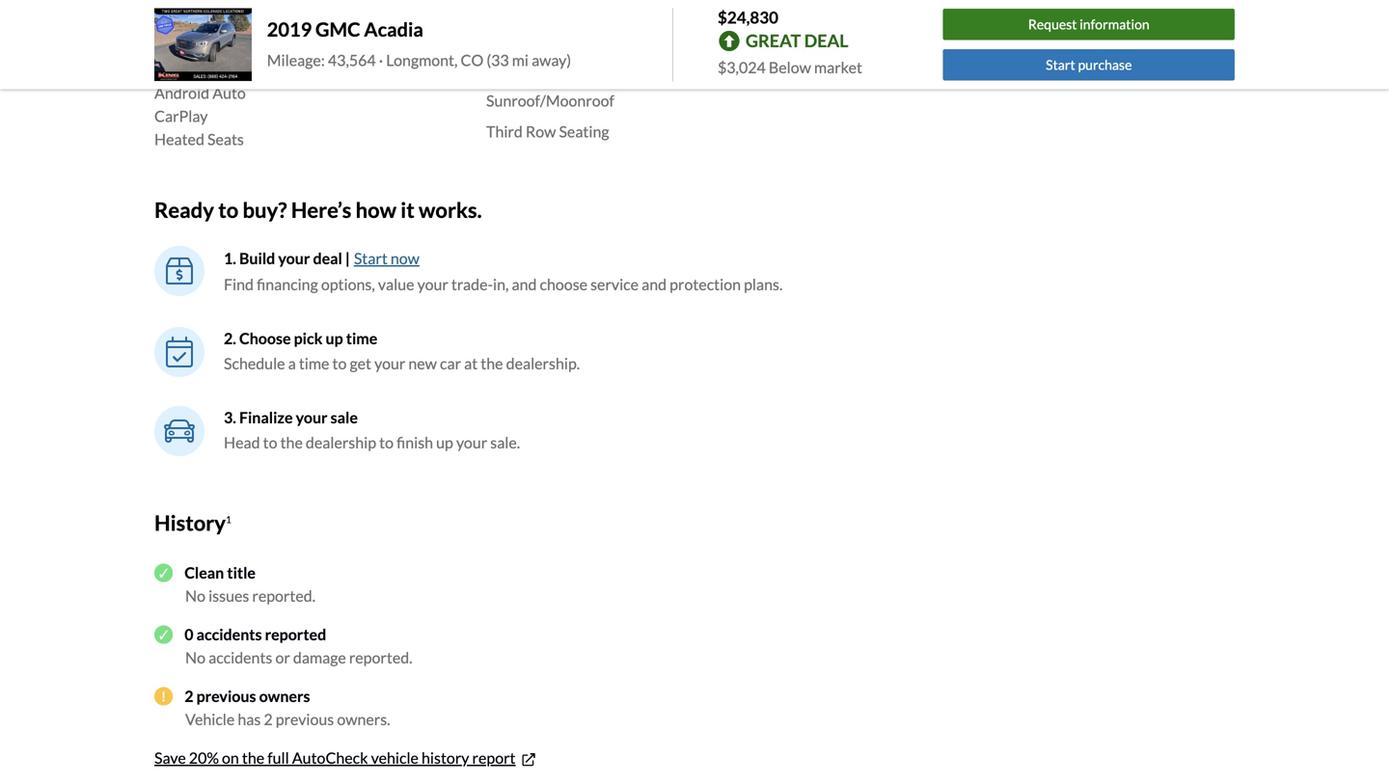 Task type: vqa. For each thing, say whether or not it's contained in the screenshot.
the leftmost start
yes



Task type: describe. For each thing, give the bounding box(es) containing it.
accidents for or
[[209, 648, 273, 667]]

your left the sale at the bottom of page
[[296, 408, 328, 427]]

20%
[[189, 749, 219, 768]]

android
[[154, 84, 210, 102]]

get
[[350, 354, 372, 373]]

2 previous owners
[[185, 687, 310, 706]]

co
[[461, 51, 484, 69]]

auto
[[213, 84, 246, 102]]

no issues reported.
[[185, 587, 316, 606]]

in,
[[493, 275, 509, 294]]

options
[[154, 32, 210, 51]]

reported
[[265, 625, 326, 644]]

works.
[[419, 198, 482, 223]]

start inside button
[[1046, 56, 1076, 73]]

1. build your deal | start now find financing options, value your trade-in, and choose service and protection plans.
[[224, 249, 783, 294]]

sale.
[[491, 433, 520, 452]]

protection
[[670, 275, 741, 294]]

mi
[[512, 51, 529, 69]]

(33
[[487, 51, 509, 69]]

to inside 2. choose pick up time schedule a time to get your new car at the dealership.
[[333, 354, 347, 373]]

clean
[[185, 564, 224, 582]]

0 vertical spatial 2
[[185, 687, 194, 706]]

history
[[154, 511, 226, 536]]

history
[[422, 749, 470, 768]]

0 vertical spatial previous
[[196, 687, 256, 706]]

1 vertical spatial reported.
[[349, 648, 413, 667]]

or
[[276, 648, 290, 667]]

vehicle has 2 previous owners.
[[185, 710, 390, 729]]

request
[[1029, 16, 1078, 33]]

to down the finalize
[[263, 433, 277, 452]]

0 vertical spatial time
[[346, 329, 378, 348]]

longmont,
[[386, 51, 458, 69]]

owners.
[[337, 710, 390, 729]]

request information button
[[944, 9, 1235, 40]]

0 horizontal spatial time
[[299, 354, 330, 373]]

0
[[185, 625, 194, 644]]

here's
[[291, 198, 352, 223]]

accidents for reported
[[196, 625, 262, 644]]

history 1
[[154, 511, 231, 536]]

2 and from the left
[[642, 275, 667, 294]]

plans.
[[744, 275, 783, 294]]

sunroof/moonroof
[[486, 91, 615, 110]]

sale
[[331, 408, 358, 427]]

alloy
[[154, 60, 189, 79]]

the inside 2. choose pick up time schedule a time to get your new car at the dealership.
[[481, 354, 503, 373]]

up inside 2. choose pick up time schedule a time to get your new car at the dealership.
[[326, 329, 343, 348]]

save
[[154, 749, 186, 768]]

0 accidents reported
[[185, 625, 326, 644]]

ready
[[154, 198, 214, 223]]

it
[[401, 198, 415, 223]]

navigation system
[[486, 60, 613, 79]]

car
[[440, 354, 461, 373]]

finish
[[397, 433, 433, 452]]

report
[[473, 749, 516, 768]]

your up financing
[[278, 249, 310, 268]]

seats
[[207, 130, 244, 149]]

to left the finish
[[379, 433, 394, 452]]

·
[[379, 51, 383, 69]]

vdpalert image
[[154, 687, 173, 706]]

no accidents or damage reported.
[[185, 648, 413, 667]]

vdpcheck image for 0 accidents reported
[[154, 626, 173, 644]]

deal
[[313, 249, 342, 268]]

wheels
[[192, 60, 243, 79]]

autocheck
[[292, 749, 368, 768]]

up inside 3. finalize your sale head to the dealership to finish up your sale.
[[436, 433, 454, 452]]

system
[[563, 60, 613, 79]]

your left sale.
[[456, 433, 488, 452]]

seating
[[559, 122, 610, 141]]

$24,830
[[718, 7, 779, 27]]

start inside 1. build your deal | start now find financing options, value your trade-in, and choose service and protection plans.
[[354, 249, 388, 268]]

acadia
[[364, 18, 424, 41]]

choose
[[239, 329, 291, 348]]

ready to buy? here's how it works.
[[154, 198, 482, 223]]

request information
[[1029, 16, 1150, 33]]

save 20% on the full autocheck vehicle history report image
[[520, 751, 538, 770]]

financing
[[257, 275, 318, 294]]

information
[[1080, 16, 1150, 33]]

gmc
[[316, 18, 361, 41]]

1 vertical spatial 2
[[264, 710, 273, 729]]

how
[[356, 198, 397, 223]]

market
[[815, 58, 863, 77]]

options,
[[321, 275, 375, 294]]

your right value
[[418, 275, 449, 294]]

damage
[[293, 648, 346, 667]]



Task type: locate. For each thing, give the bounding box(es) containing it.
0 vertical spatial vdpcheck image
[[154, 564, 173, 582]]

1.
[[224, 249, 236, 268]]

at
[[464, 354, 478, 373]]

head
[[224, 433, 260, 452]]

up right pick on the left of page
[[326, 329, 343, 348]]

now
[[391, 249, 420, 268]]

reported. up reported
[[252, 587, 316, 606]]

2. choose pick up time schedule a time to get your new car at the dealership.
[[224, 329, 580, 373]]

dealership.
[[506, 354, 580, 373]]

great deal
[[746, 30, 849, 51]]

choose
[[540, 275, 588, 294]]

0 vertical spatial the
[[481, 354, 503, 373]]

finalize
[[239, 408, 293, 427]]

|
[[345, 249, 350, 268]]

previous up vehicle
[[196, 687, 256, 706]]

heated
[[154, 130, 205, 149]]

1 and from the left
[[512, 275, 537, 294]]

up
[[326, 329, 343, 348], [436, 433, 454, 452]]

1 horizontal spatial time
[[346, 329, 378, 348]]

0 horizontal spatial reported.
[[252, 587, 316, 606]]

time right a
[[299, 354, 330, 373]]

1 horizontal spatial 2
[[264, 710, 273, 729]]

0 horizontal spatial start
[[354, 249, 388, 268]]

the down the finalize
[[280, 433, 303, 452]]

find
[[224, 275, 254, 294]]

the right at
[[481, 354, 503, 373]]

1 horizontal spatial reported.
[[349, 648, 413, 667]]

1 vertical spatial start
[[354, 249, 388, 268]]

start now button
[[353, 246, 421, 271]]

to left 'get'
[[333, 354, 347, 373]]

dealership
[[306, 433, 376, 452]]

1 horizontal spatial and
[[642, 275, 667, 294]]

no down 0 on the left
[[185, 648, 206, 667]]

navigation
[[486, 60, 560, 79]]

accidents down 0 accidents reported
[[209, 648, 273, 667]]

full
[[268, 749, 289, 768]]

vdpcheck image left clean
[[154, 564, 173, 582]]

1
[[226, 514, 231, 526]]

vehicle
[[185, 710, 235, 729]]

to left buy?
[[218, 198, 239, 223]]

1 vertical spatial the
[[280, 433, 303, 452]]

row
[[526, 122, 556, 141]]

and right service
[[642, 275, 667, 294]]

vdpcheck image
[[154, 564, 173, 582], [154, 626, 173, 644]]

2 no from the top
[[185, 648, 206, 667]]

previous down owners
[[276, 710, 334, 729]]

accidents down issues
[[196, 625, 262, 644]]

issues
[[209, 587, 249, 606]]

0 horizontal spatial and
[[512, 275, 537, 294]]

vdpcheck image for clean title
[[154, 564, 173, 582]]

start right |
[[354, 249, 388, 268]]

clean title
[[185, 564, 256, 582]]

3. finalize your sale head to the dealership to finish up your sale.
[[224, 408, 520, 452]]

vehicle
[[371, 749, 419, 768]]

your right 'get'
[[375, 354, 406, 373]]

1 vertical spatial time
[[299, 354, 330, 373]]

1 vdpcheck image from the top
[[154, 564, 173, 582]]

0 vertical spatial start
[[1046, 56, 1076, 73]]

0 horizontal spatial previous
[[196, 687, 256, 706]]

on
[[222, 749, 239, 768]]

0 vertical spatial up
[[326, 329, 343, 348]]

no for no issues reported.
[[185, 587, 206, 606]]

1 vertical spatial accidents
[[209, 648, 273, 667]]

$3,024
[[718, 58, 766, 77]]

$3,024 below market
[[718, 58, 863, 77]]

mileage:
[[267, 51, 325, 69]]

start down the request
[[1046, 56, 1076, 73]]

0 horizontal spatial 2
[[185, 687, 194, 706]]

2019 gmc acadia mileage: 43,564 · longmont, co (33 mi away)
[[267, 18, 572, 69]]

owners
[[259, 687, 310, 706]]

no
[[185, 587, 206, 606], [185, 648, 206, 667]]

0 horizontal spatial up
[[326, 329, 343, 348]]

0 vertical spatial accidents
[[196, 625, 262, 644]]

up right the finish
[[436, 433, 454, 452]]

start
[[1046, 56, 1076, 73], [354, 249, 388, 268]]

the
[[481, 354, 503, 373], [280, 433, 303, 452], [242, 749, 265, 768]]

no down clean
[[185, 587, 206, 606]]

a
[[288, 354, 296, 373]]

deal
[[805, 30, 849, 51]]

time up 'get'
[[346, 329, 378, 348]]

0 vertical spatial no
[[185, 587, 206, 606]]

to
[[218, 198, 239, 223], [333, 354, 347, 373], [263, 433, 277, 452], [379, 433, 394, 452]]

the inside 3. finalize your sale head to the dealership to finish up your sale.
[[280, 433, 303, 452]]

carplay
[[154, 107, 208, 126]]

2 right vdpalert icon
[[185, 687, 194, 706]]

no for no accidents or damage reported.
[[185, 648, 206, 667]]

away)
[[532, 51, 572, 69]]

save 20% on the full autocheck vehicle history report link
[[154, 749, 538, 770]]

2 vdpcheck image from the top
[[154, 626, 173, 644]]

2 right "has"
[[264, 710, 273, 729]]

1 horizontal spatial the
[[280, 433, 303, 452]]

new
[[409, 354, 437, 373]]

start purchase button
[[944, 49, 1235, 81]]

1 horizontal spatial previous
[[276, 710, 334, 729]]

build
[[239, 249, 275, 268]]

reported.
[[252, 587, 316, 606], [349, 648, 413, 667]]

below
[[769, 58, 812, 77]]

third row seating
[[486, 122, 610, 141]]

2 horizontal spatial the
[[481, 354, 503, 373]]

0 vertical spatial reported.
[[252, 587, 316, 606]]

reported. right damage
[[349, 648, 413, 667]]

alloy wheels android auto carplay heated seats
[[154, 60, 246, 149]]

save 20% on the full autocheck vehicle history report
[[154, 749, 516, 768]]

1 no from the top
[[185, 587, 206, 606]]

0 horizontal spatial the
[[242, 749, 265, 768]]

2019 gmc acadia image
[[154, 8, 252, 81]]

1 vertical spatial no
[[185, 648, 206, 667]]

buy?
[[243, 198, 287, 223]]

value
[[378, 275, 415, 294]]

vdpcheck image left 0 on the left
[[154, 626, 173, 644]]

third
[[486, 122, 523, 141]]

1 vertical spatial up
[[436, 433, 454, 452]]

1 vertical spatial previous
[[276, 710, 334, 729]]

service
[[591, 275, 639, 294]]

and right in,
[[512, 275, 537, 294]]

purchase
[[1079, 56, 1133, 73]]

2019
[[267, 18, 312, 41]]

great
[[746, 30, 801, 51]]

3.
[[224, 408, 236, 427]]

1 horizontal spatial start
[[1046, 56, 1076, 73]]

1 horizontal spatial up
[[436, 433, 454, 452]]

start purchase
[[1046, 56, 1133, 73]]

time
[[346, 329, 378, 348], [299, 354, 330, 373]]

2.
[[224, 329, 236, 348]]

43,564
[[328, 51, 376, 69]]

schedule
[[224, 354, 285, 373]]

your
[[278, 249, 310, 268], [418, 275, 449, 294], [375, 354, 406, 373], [296, 408, 328, 427], [456, 433, 488, 452]]

your inside 2. choose pick up time schedule a time to get your new car at the dealership.
[[375, 354, 406, 373]]

the right on
[[242, 749, 265, 768]]

2 vertical spatial the
[[242, 749, 265, 768]]

pick
[[294, 329, 323, 348]]

1 vertical spatial vdpcheck image
[[154, 626, 173, 644]]



